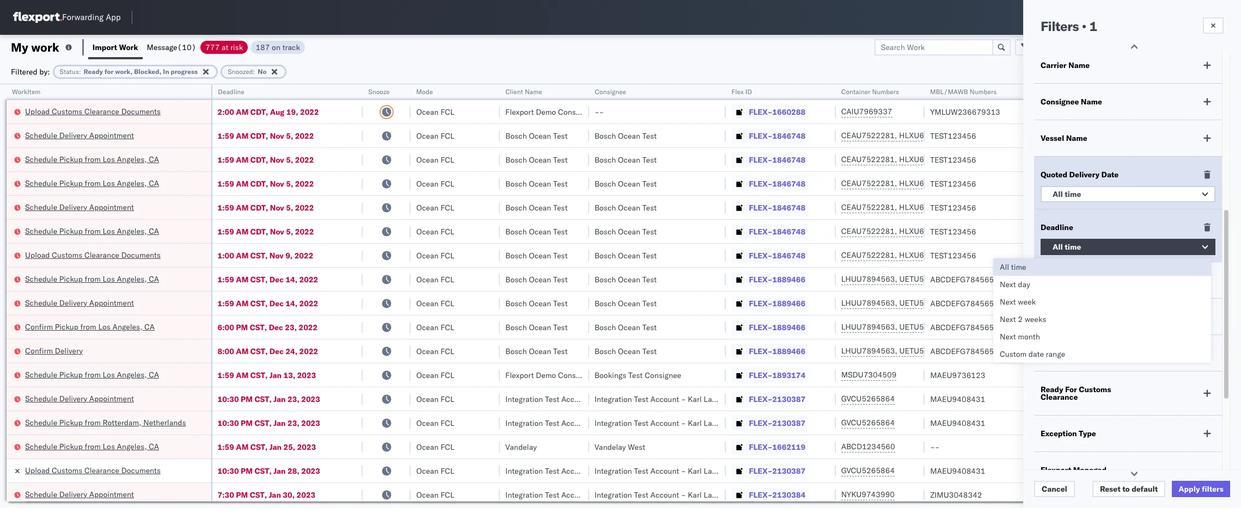 Task type: vqa. For each thing, say whether or not it's contained in the screenshot.
'12:00 AM MST, NOV 9, 2022' at bottom left
no



Task type: locate. For each thing, give the bounding box(es) containing it.
demo
[[536, 107, 556, 117], [536, 371, 556, 380]]

confirm delivery link
[[25, 346, 83, 356]]

ready left for
[[84, 67, 103, 75]]

2 vertical spatial all time
[[1000, 263, 1026, 272]]

1 vertical spatial agent
[[1219, 443, 1239, 452]]

0 horizontal spatial numbers
[[872, 88, 899, 96]]

0 vertical spatial 10:30
[[218, 395, 239, 404]]

1 schedule pickup from los angeles, ca from the top
[[25, 154, 159, 164]]

2 vertical spatial gvcu5265864
[[841, 466, 895, 476]]

cst, left 9,
[[250, 251, 268, 261]]

3 upload customs clearance documents link from the top
[[25, 465, 161, 476]]

0 vertical spatial 1:59 am cst, dec 14, 2022
[[218, 275, 318, 285]]

0 vertical spatial 23,
[[285, 323, 297, 333]]

confirm delivery
[[25, 346, 83, 356]]

upload customs clearance documents link for 2:00 am cdt, aug 19, 2022
[[25, 106, 161, 117]]

7 1:59 from the top
[[218, 299, 234, 309]]

angeles, inside "button"
[[112, 322, 142, 332]]

0 vertical spatial upload customs clearance documents
[[25, 106, 161, 116]]

1 vertical spatial flex-2130387
[[749, 419, 806, 428]]

flex-2130387 down the flex-1893174
[[749, 395, 806, 404]]

8 resize handle column header from the left
[[912, 84, 925, 509]]

gaurav down omkar
[[1102, 203, 1126, 213]]

1 vertical spatial upload
[[25, 250, 50, 260]]

snooze
[[368, 88, 390, 96]]

gaurav for schedule pickup from los angeles, ca
[[1102, 155, 1126, 165]]

10:30 down 1:59 am cst, jan 13, 2023
[[218, 395, 239, 404]]

5 am from the top
[[236, 203, 249, 213]]

2 upload customs clearance documents button from the top
[[25, 250, 161, 262]]

choi for destination
[[1136, 443, 1152, 452]]

dec
[[269, 275, 284, 285], [269, 299, 284, 309], [269, 323, 283, 333], [269, 347, 284, 356]]

message (10)
[[147, 42, 196, 52]]

gaurav jawla
[[1102, 107, 1147, 117], [1102, 155, 1147, 165], [1102, 203, 1147, 213]]

3 1:59 from the top
[[218, 179, 234, 189]]

1 vertical spatial gaurav jawla
[[1102, 155, 1147, 165]]

1 vertical spatial 1:59 am cst, dec 14, 2022
[[218, 299, 318, 309]]

1 vertical spatial documents
[[121, 250, 161, 260]]

next down the 'next day'
[[1000, 297, 1016, 307]]

5 schedule delivery appointment link from the top
[[25, 489, 134, 500]]

delivery inside button
[[55, 346, 83, 356]]

10 schedule from the top
[[25, 418, 57, 428]]

date right arrival
[[1068, 276, 1085, 285]]

list box containing all time
[[993, 259, 1211, 363]]

clearance for upload customs clearance documents link corresponding to 1:00 am cst, nov 9, 2022
[[84, 250, 119, 260]]

gaurav jawla for schedule pickup from los angeles, ca
[[1102, 155, 1147, 165]]

vandelay
[[505, 443, 537, 452], [595, 443, 626, 452]]

zimu3048342
[[930, 490, 982, 500]]

name down carrier name
[[1081, 97, 1102, 107]]

3 upload from the top
[[25, 466, 50, 476]]

schedule delivery appointment link for 1:59 am cdt, nov 5, 2022
[[25, 202, 134, 213]]

workitem
[[12, 88, 40, 96]]

cdt,
[[250, 107, 268, 117], [250, 131, 268, 141], [250, 155, 268, 165], [250, 179, 268, 189], [250, 203, 268, 213], [250, 227, 268, 237]]

10:30 pm cst, jan 23, 2023 up 1:59 am cst, jan 25, 2023
[[218, 419, 320, 428]]

9 1:59 from the top
[[218, 443, 234, 452]]

0 vertical spatial all time button
[[1041, 186, 1216, 203]]

0 horizontal spatial date
[[1068, 276, 1085, 285]]

1 horizontal spatial vandelay
[[595, 443, 626, 452]]

2 vertical spatial gaurav jawla
[[1102, 203, 1147, 213]]

next week
[[1000, 297, 1036, 307]]

my
[[11, 39, 28, 55]]

1 vertical spatial jawla
[[1128, 155, 1147, 165]]

8 fcl from the top
[[441, 275, 454, 285]]

flexport. image
[[13, 12, 62, 23]]

all for list box containing all time
[[1000, 263, 1009, 272]]

choi left origin
[[1136, 395, 1152, 404]]

name right the 'vessel'
[[1066, 133, 1088, 143]]

1 vertical spatial maeu9408431
[[930, 419, 985, 428]]

from inside confirm pickup from los angeles, ca link
[[80, 322, 96, 332]]

flex-1846748 for 1st schedule pickup from los angeles, ca button from the top of the page
[[749, 155, 806, 165]]

mbl/mawb
[[930, 88, 968, 96]]

: left no
[[253, 67, 255, 75]]

test123456
[[930, 131, 976, 141], [930, 155, 976, 165], [930, 179, 976, 189], [930, 203, 976, 213], [930, 227, 976, 237], [930, 251, 976, 261]]

23, down 13, at the bottom left of the page
[[288, 395, 299, 404]]

1 vertical spatial 2130387
[[773, 419, 806, 428]]

pm down 1:59 am cst, jan 13, 2023
[[241, 395, 253, 404]]

schedule pickup from los angeles, ca for sixth schedule pickup from los angeles, ca link from the top of the page
[[25, 442, 159, 452]]

1
[[1090, 18, 1097, 34]]

flexport demo consignee for --
[[505, 107, 595, 117]]

11 fcl from the top
[[441, 347, 454, 356]]

time down quoted delivery date
[[1065, 190, 1081, 199]]

14, for schedule delivery appointment
[[286, 299, 297, 309]]

from for sixth schedule pickup from los angeles, ca link from the bottom of the page
[[85, 154, 101, 164]]

4 uetu5238478 from the top
[[899, 346, 953, 356]]

gaurav jawla for upload customs clearance documents
[[1102, 107, 1147, 117]]

delivery inside flexport managed delivery
[[1041, 473, 1071, 483]]

time
[[1065, 190, 1081, 199], [1065, 242, 1081, 252], [1011, 263, 1026, 272]]

8 1:59 from the top
[[218, 371, 234, 380]]

gaurav down consignee name on the top right of the page
[[1102, 107, 1126, 117]]

2130387
[[773, 395, 806, 404], [773, 419, 806, 428], [773, 466, 806, 476]]

flex-2130384 button
[[732, 488, 808, 503], [732, 488, 808, 503]]

work inside 'button'
[[119, 42, 138, 52]]

1 lhuu7894563, uetu5238478 from the top
[[841, 275, 953, 284]]

deadline down quoted
[[1041, 223, 1073, 233]]

0 horizontal spatial --
[[595, 107, 604, 117]]

0 vertical spatial operator
[[1102, 88, 1128, 96]]

2 vertical spatial 2130387
[[773, 466, 806, 476]]

4 hlxu8034992 from the top
[[957, 203, 1010, 212]]

type right item
[[1080, 349, 1097, 358]]

3 lhuu7894563, uetu5238478 from the top
[[841, 322, 953, 332]]

uetu5238478
[[899, 275, 953, 284], [899, 298, 953, 308], [899, 322, 953, 332], [899, 346, 953, 356]]

gvcu5265864
[[841, 394, 895, 404], [841, 418, 895, 428], [841, 466, 895, 476]]

0 vertical spatial upload customs clearance documents link
[[25, 106, 161, 117]]

ca for 2nd schedule pickup from los angeles, ca button from the bottom of the page
[[149, 370, 159, 380]]

2 vertical spatial time
[[1011, 263, 1026, 272]]

:
[[79, 67, 81, 75], [253, 67, 255, 75]]

next left the 2
[[1000, 315, 1016, 325]]

jawla for upload customs clearance documents
[[1128, 107, 1147, 117]]

0 vertical spatial jaehyung
[[1102, 395, 1134, 404]]

flex-1846748 for 5th schedule delivery appointment button from the bottom of the page
[[749, 131, 806, 141]]

1 vertical spatial 23,
[[288, 395, 299, 404]]

ocean
[[416, 107, 439, 117], [416, 131, 439, 141], [529, 131, 551, 141], [618, 131, 640, 141], [416, 155, 439, 165], [529, 155, 551, 165], [618, 155, 640, 165], [416, 179, 439, 189], [529, 179, 551, 189], [618, 179, 640, 189], [416, 203, 439, 213], [529, 203, 551, 213], [618, 203, 640, 213], [416, 227, 439, 237], [529, 227, 551, 237], [618, 227, 640, 237], [416, 251, 439, 261], [529, 251, 551, 261], [618, 251, 640, 261], [416, 275, 439, 285], [529, 275, 551, 285], [618, 275, 640, 285], [416, 299, 439, 309], [529, 299, 551, 309], [618, 299, 640, 309], [416, 323, 439, 333], [529, 323, 551, 333], [618, 323, 640, 333], [416, 347, 439, 356], [529, 347, 551, 356], [618, 347, 640, 356], [416, 371, 439, 380], [416, 395, 439, 404], [416, 419, 439, 428], [416, 443, 439, 452], [416, 466, 439, 476], [416, 490, 439, 500]]

3 flex-2130387 from the top
[[749, 466, 806, 476]]

name right carrier
[[1069, 60, 1090, 70]]

gaurav jawla up the omkar savant
[[1102, 155, 1147, 165]]

2 10:30 pm cst, jan 23, 2023 from the top
[[218, 419, 320, 428]]

0 vertical spatial confirm
[[25, 322, 53, 332]]

pm right 7:30
[[236, 490, 248, 500]]

1 : from the left
[[79, 67, 81, 75]]

0 vertical spatial 14,
[[286, 275, 297, 285]]

lhuu7894563,
[[841, 275, 898, 284], [841, 298, 898, 308], [841, 322, 898, 332], [841, 346, 898, 356]]

jaehyung
[[1102, 395, 1134, 404], [1102, 443, 1134, 452]]

pm up 7:30 pm cst, jan 30, 2023
[[241, 466, 253, 476]]

flex id button
[[726, 86, 825, 96]]

6 schedule from the top
[[25, 274, 57, 284]]

1 horizontal spatial numbers
[[970, 88, 997, 96]]

3 cdt, from the top
[[250, 155, 268, 165]]

abcdefg78456546
[[930, 275, 1004, 285], [930, 299, 1004, 309], [930, 323, 1004, 333], [930, 347, 1004, 356]]

0 vertical spatial deadline
[[218, 88, 244, 96]]

quoted
[[1041, 170, 1068, 180]]

1 vertical spatial flexport demo consignee
[[505, 371, 595, 380]]

gaurav up omkar
[[1102, 155, 1126, 165]]

1 appointment from the top
[[89, 130, 134, 140]]

2130387 up 1662119
[[773, 419, 806, 428]]

documents
[[121, 106, 161, 116], [121, 250, 161, 260], [121, 466, 161, 476]]

schedule pickup from rotterdam, netherlands
[[25, 418, 186, 428]]

4 schedule pickup from los angeles, ca button from the top
[[25, 274, 159, 286]]

24,
[[286, 347, 297, 356]]

1 vertical spatial time
[[1065, 242, 1081, 252]]

track
[[282, 42, 300, 52]]

2 ceau7522281, from the top
[[841, 155, 897, 164]]

karl
[[599, 395, 613, 404], [688, 395, 702, 404], [599, 419, 613, 428], [688, 419, 702, 428], [599, 466, 613, 476], [688, 466, 702, 476], [599, 490, 613, 500], [688, 490, 702, 500]]

deadline up 2:00
[[218, 88, 244, 96]]

id
[[746, 88, 752, 96]]

clearance for upload customs clearance documents link associated with 2:00 am cdt, aug 19, 2022
[[84, 106, 119, 116]]

schedule pickup from los angeles, ca for fourth schedule pickup from los angeles, ca link from the bottom of the page
[[25, 226, 159, 236]]

flexport for bookings
[[505, 371, 534, 380]]

bookings test consignee
[[595, 371, 681, 380]]

19,
[[286, 107, 298, 117]]

4 appointment from the top
[[89, 394, 134, 404]]

flex-2130387 up flex-1662119
[[749, 419, 806, 428]]

numbers inside button
[[872, 88, 899, 96]]

2 14, from the top
[[286, 299, 297, 309]]

ca for confirm pickup from los angeles, ca "button"
[[144, 322, 155, 332]]

numbers inside button
[[970, 88, 997, 96]]

jaehyung for jaehyung choi - test destination agent
[[1102, 443, 1134, 452]]

187 on track
[[256, 42, 300, 52]]

1 vertical spatial all time button
[[1041, 239, 1216, 255]]

2 vertical spatial documents
[[121, 466, 161, 476]]

upload customs clearance documents
[[25, 106, 161, 116], [25, 250, 161, 260], [25, 466, 161, 476]]

caiu7969337
[[841, 107, 892, 117]]

all time for list box containing all time
[[1000, 263, 1026, 272]]

ca
[[149, 154, 159, 164], [149, 178, 159, 188], [149, 226, 159, 236], [149, 274, 159, 284], [144, 322, 155, 332], [149, 370, 159, 380], [149, 442, 159, 452]]

all down quoted
[[1053, 190, 1063, 199]]

1 documents from the top
[[121, 106, 161, 116]]

customs for 1st upload customs clearance documents link from the bottom of the page
[[52, 466, 82, 476]]

0 vertical spatial gaurav jawla
[[1102, 107, 1147, 117]]

2 schedule delivery appointment from the top
[[25, 202, 134, 212]]

1 vertical spatial all
[[1053, 242, 1063, 252]]

cst, up the 10:30 pm cst, jan 28, 2023
[[250, 443, 268, 452]]

0 horizontal spatial operator
[[1041, 312, 1074, 322]]

0 vertical spatial flex-2130387
[[749, 395, 806, 404]]

1 vertical spatial ready
[[1041, 385, 1063, 395]]

carrier name
[[1041, 60, 1090, 70]]

10:30 up 1:59 am cst, jan 25, 2023
[[218, 419, 239, 428]]

2130384
[[773, 490, 806, 500]]

1 gaurav from the top
[[1102, 107, 1126, 117]]

2 vertical spatial all
[[1000, 263, 1009, 272]]

1 vertical spatial confirm
[[25, 346, 53, 356]]

flex-1660288 button
[[732, 104, 808, 120], [732, 104, 808, 120]]

client
[[505, 88, 523, 96]]

numbers up 'caiu7969337'
[[872, 88, 899, 96]]

gaurav jawla down the omkar savant
[[1102, 203, 1147, 213]]

numbers
[[872, 88, 899, 96], [970, 88, 997, 96]]

upload customs clearance documents link for 1:00 am cst, nov 9, 2022
[[25, 250, 161, 261]]

ocean fcl
[[416, 107, 454, 117], [416, 131, 454, 141], [416, 155, 454, 165], [416, 179, 454, 189], [416, 203, 454, 213], [416, 227, 454, 237], [416, 251, 454, 261], [416, 275, 454, 285], [416, 299, 454, 309], [416, 323, 454, 333], [416, 347, 454, 356], [416, 371, 454, 380], [416, 395, 454, 404], [416, 419, 454, 428], [416, 443, 454, 452], [416, 466, 454, 476], [416, 490, 454, 500]]

consignee inside button
[[595, 88, 626, 96]]

2023 right 25,
[[297, 443, 316, 452]]

9 resize handle column header from the left
[[1083, 84, 1096, 509]]

all time down quoted delivery date
[[1053, 190, 1081, 199]]

3 documents from the top
[[121, 466, 161, 476]]

11 schedule from the top
[[25, 442, 57, 452]]

customs
[[52, 106, 82, 116], [52, 250, 82, 260], [1079, 385, 1111, 395], [52, 466, 82, 476]]

from for 5th schedule pickup from los angeles, ca link from the top of the page
[[85, 370, 101, 380]]

all up the 'next day'
[[1000, 263, 1009, 272]]

0 horizontal spatial vandelay
[[505, 443, 537, 452]]

pm
[[236, 323, 248, 333], [241, 395, 253, 404], [241, 419, 253, 428], [241, 466, 253, 476], [236, 490, 248, 500]]

1 vertical spatial date
[[1068, 276, 1085, 285]]

6:00 pm cst, dec 23, 2022
[[218, 323, 318, 333]]

flex-2130384
[[749, 490, 806, 500]]

1 vertical spatial 14,
[[286, 299, 297, 309]]

6 ceau7522281, hlxu6269489, hlxu8034992 from the top
[[841, 251, 1010, 260]]

all inside list box
[[1000, 263, 1009, 272]]

name right the client at the top of page
[[525, 88, 542, 96]]

1 vertical spatial upload customs clearance documents
[[25, 250, 161, 260]]

0 vertical spatial type
[[1080, 349, 1097, 358]]

work,
[[115, 67, 132, 75]]

jan left the "30,"
[[269, 490, 281, 500]]

customs inside ready for customs clearance
[[1079, 385, 1111, 395]]

clearance inside ready for customs clearance
[[1041, 393, 1078, 402]]

cst, down 1:59 am cst, jan 13, 2023
[[255, 395, 272, 404]]

0 vertical spatial all time
[[1053, 190, 1081, 199]]

12 am from the top
[[236, 443, 249, 452]]

14, up 6:00 pm cst, dec 23, 2022
[[286, 299, 297, 309]]

0 horizontal spatial work
[[119, 42, 138, 52]]

flex-2130387 button
[[732, 392, 808, 407], [732, 392, 808, 407], [732, 416, 808, 431], [732, 416, 808, 431], [732, 464, 808, 479], [732, 464, 808, 479]]

date left savant on the top of page
[[1102, 170, 1119, 180]]

vandelay for vandelay west
[[595, 443, 626, 452]]

6 schedule pickup from los angeles, ca from the top
[[25, 442, 159, 452]]

2 jawla from the top
[[1128, 155, 1147, 165]]

flexport demo consignee for bookings test consignee
[[505, 371, 595, 380]]

0 vertical spatial demo
[[536, 107, 556, 117]]

omkar savant
[[1102, 179, 1150, 189]]

type right exception
[[1079, 429, 1096, 439]]

all up arrival
[[1053, 242, 1063, 252]]

maeu9736123
[[930, 371, 985, 380]]

1 1:59 am cdt, nov 5, 2022 from the top
[[218, 131, 314, 141]]

1 gaurav jawla from the top
[[1102, 107, 1147, 117]]

3 flex-1889466 from the top
[[749, 323, 806, 333]]

clearance for 1st upload customs clearance documents link from the bottom of the page
[[84, 466, 119, 476]]

2023 right 28,
[[301, 466, 320, 476]]

0 vertical spatial choi
[[1136, 395, 1152, 404]]

0 vertical spatial gaurav
[[1102, 107, 1126, 117]]

28,
[[288, 466, 299, 476]]

0 vertical spatial agent
[[1200, 395, 1220, 404]]

0 vertical spatial all
[[1053, 190, 1063, 199]]

operator up consignee name on the top right of the page
[[1102, 88, 1128, 96]]

1 vertical spatial operator
[[1041, 312, 1074, 322]]

2023 right the "30,"
[[297, 490, 315, 500]]

ca inside "button"
[[144, 322, 155, 332]]

rotterdam,
[[103, 418, 141, 428]]

all time up the 'next day'
[[1000, 263, 1026, 272]]

14, down 9,
[[286, 275, 297, 285]]

all time inside list box
[[1000, 263, 1026, 272]]

17 fcl from the top
[[441, 490, 454, 500]]

gvcu5265864 up abcd1234560 on the right bottom of page
[[841, 418, 895, 428]]

gaurav jawla down consignee name on the top right of the page
[[1102, 107, 1147, 117]]

3 abcdefg78456546 from the top
[[930, 323, 1004, 333]]

0 vertical spatial --
[[595, 107, 604, 117]]

no
[[258, 67, 267, 75]]

time up the 'next day'
[[1011, 263, 1026, 272]]

los inside "button"
[[98, 322, 110, 332]]

1 vertical spatial type
[[1079, 429, 1096, 439]]

2 vertical spatial upload customs clearance documents
[[25, 466, 161, 476]]

2 vertical spatial jawla
[[1128, 203, 1147, 213]]

ca for third schedule pickup from los angeles, ca button from the top
[[149, 226, 159, 236]]

next for next week
[[1000, 297, 1016, 307]]

list box
[[993, 259, 1211, 363]]

appointment for 7:30 pm cst, jan 30, 2023
[[89, 490, 134, 500]]

10:30 pm cst, jan 23, 2023 down 1:59 am cst, jan 13, 2023
[[218, 395, 320, 404]]

1 vertical spatial all time
[[1053, 242, 1081, 252]]

1:59 am cst, dec 14, 2022 for schedule pickup from los angeles, ca
[[218, 275, 318, 285]]

ca for third schedule pickup from los angeles, ca button from the bottom
[[149, 274, 159, 284]]

11 ocean fcl from the top
[[416, 347, 454, 356]]

23, up 24,
[[285, 323, 297, 333]]

pickup inside button
[[59, 418, 83, 428]]

6 flex-1846748 from the top
[[749, 251, 806, 261]]

7 schedule from the top
[[25, 298, 57, 308]]

progress
[[171, 67, 198, 75]]

1 maeu9408431 from the top
[[930, 395, 985, 404]]

1 horizontal spatial :
[[253, 67, 255, 75]]

work left item
[[1041, 349, 1060, 358]]

schedule pickup from los angeles, ca for 2nd schedule pickup from los angeles, ca link from the top
[[25, 178, 159, 188]]

cst, down 1:00 am cst, nov 9, 2022
[[250, 275, 268, 285]]

9 flex- from the top
[[749, 299, 773, 309]]

13 ocean fcl from the top
[[416, 395, 454, 404]]

container numbers
[[841, 88, 899, 96]]

1 flex-1889466 from the top
[[749, 275, 806, 285]]

2 vertical spatial gaurav
[[1102, 203, 1126, 213]]

angeles, for confirm pickup from los angeles, ca link
[[112, 322, 142, 332]]

0 vertical spatial date
[[1102, 170, 1119, 180]]

batch action
[[1180, 42, 1227, 52]]

0 vertical spatial jawla
[[1128, 107, 1147, 117]]

at
[[222, 42, 228, 52]]

2 flex-1889466 from the top
[[749, 299, 806, 309]]

1 vertical spatial upload customs clearance documents button
[[25, 250, 161, 262]]

0 vertical spatial 10:30 pm cst, jan 23, 2023
[[218, 395, 320, 404]]

flexport
[[505, 107, 534, 117], [505, 371, 534, 380], [1041, 466, 1071, 475]]

0 vertical spatial flexport
[[505, 107, 534, 117]]

1 5, from the top
[[286, 131, 293, 141]]

1 vertical spatial choi
[[1136, 443, 1152, 452]]

time inside list box
[[1011, 263, 1026, 272]]

2 vertical spatial upload customs clearance documents link
[[25, 465, 161, 476]]

3 schedule delivery appointment button from the top
[[25, 298, 134, 310]]

from inside schedule pickup from rotterdam, netherlands link
[[85, 418, 101, 428]]

1 vertical spatial flexport
[[505, 371, 534, 380]]

13 fcl from the top
[[441, 395, 454, 404]]

3 1846748 from the top
[[773, 179, 806, 189]]

1:59 am cdt, nov 5, 2022
[[218, 131, 314, 141], [218, 155, 314, 165], [218, 179, 314, 189], [218, 203, 314, 213], [218, 227, 314, 237]]

1 vertical spatial deadline
[[1041, 223, 1073, 233]]

for
[[1065, 385, 1077, 395]]

2022
[[300, 107, 319, 117], [295, 131, 314, 141], [295, 155, 314, 165], [295, 179, 314, 189], [295, 203, 314, 213], [295, 227, 314, 237], [294, 251, 313, 261], [299, 275, 318, 285], [299, 299, 318, 309], [299, 323, 318, 333], [299, 347, 318, 356]]

0 vertical spatial 2130387
[[773, 395, 806, 404]]

2 vertical spatial upload
[[25, 466, 50, 476]]

2 numbers from the left
[[970, 88, 997, 96]]

from for schedule pickup from rotterdam, netherlands link
[[85, 418, 101, 428]]

1 2130387 from the top
[[773, 395, 806, 404]]

1 vertical spatial 10:30
[[218, 419, 239, 428]]

1 schedule delivery appointment link from the top
[[25, 130, 134, 141]]

work right import
[[119, 42, 138, 52]]

in
[[163, 67, 169, 75]]

batch action button
[[1163, 39, 1234, 55]]

all time up arrival date
[[1053, 242, 1081, 252]]

0 vertical spatial upload
[[25, 106, 50, 116]]

2 vertical spatial 10:30
[[218, 466, 239, 476]]

1:59 am cst, dec 14, 2022 down 1:00 am cst, nov 9, 2022
[[218, 275, 318, 285]]

1 vertical spatial jaehyung
[[1102, 443, 1134, 452]]

filtered
[[11, 67, 37, 77]]

4 1889466 from the top
[[773, 347, 806, 356]]

7 fcl from the top
[[441, 251, 454, 261]]

1:59 am cst, dec 14, 2022 up 6:00 pm cst, dec 23, 2022
[[218, 299, 318, 309]]

jaehyung right "for"
[[1102, 395, 1134, 404]]

flex-1846748 for upload customs clearance documents 'button' associated with 1:00 am cst, nov 9, 2022
[[749, 251, 806, 261]]

3 hlxu6269489, from the top
[[899, 179, 955, 188]]

test123456 for third schedule pickup from los angeles, ca button from the top
[[930, 227, 976, 237]]

14, for schedule pickup from los angeles, ca
[[286, 275, 297, 285]]

2130387 up 2130384
[[773, 466, 806, 476]]

2 upload customs clearance documents link from the top
[[25, 250, 161, 261]]

dec down 1:00 am cst, nov 9, 2022
[[269, 275, 284, 285]]

12 flex- from the top
[[749, 371, 773, 380]]

confirm inside "button"
[[25, 322, 53, 332]]

5 ceau7522281, hlxu6269489, hlxu8034992 from the top
[[841, 227, 1010, 236]]

flex-2130387 down flex-1662119
[[749, 466, 806, 476]]

flex-1846748
[[749, 131, 806, 141], [749, 155, 806, 165], [749, 179, 806, 189], [749, 203, 806, 213], [749, 227, 806, 237], [749, 251, 806, 261]]

angeles, for sixth schedule pickup from los angeles, ca link from the bottom of the page
[[117, 154, 147, 164]]

deadline inside button
[[218, 88, 244, 96]]

1 upload customs clearance documents link from the top
[[25, 106, 161, 117]]

5,
[[286, 131, 293, 141], [286, 155, 293, 165], [286, 179, 293, 189], [286, 203, 293, 213], [286, 227, 293, 237]]

flex
[[732, 88, 744, 96]]

agent right origin
[[1200, 395, 1220, 404]]

bookings
[[595, 371, 626, 380]]

name inside client name button
[[525, 88, 542, 96]]

gvcu5265864 down msdu7304509
[[841, 394, 895, 404]]

1 vertical spatial gvcu5265864
[[841, 418, 895, 428]]

time up arrival date
[[1065, 242, 1081, 252]]

resize handle column header for deadline
[[350, 84, 363, 509]]

7 ocean fcl from the top
[[416, 251, 454, 261]]

1846748
[[773, 131, 806, 141], [773, 155, 806, 165], [773, 179, 806, 189], [773, 203, 806, 213], [773, 227, 806, 237], [773, 251, 806, 261]]

: for status
[[79, 67, 81, 75]]

angeles, for fourth schedule pickup from los angeles, ca link from the bottom of the page
[[117, 226, 147, 236]]

: left for
[[79, 67, 81, 75]]

arrival
[[1041, 276, 1066, 285]]

2 appointment from the top
[[89, 202, 134, 212]]

test123456 for upload customs clearance documents 'button' associated with 1:00 am cst, nov 9, 2022
[[930, 251, 976, 261]]

: for snoozed
[[253, 67, 255, 75]]

next for next day
[[1000, 280, 1016, 290]]

0 vertical spatial flexport demo consignee
[[505, 107, 595, 117]]

1 horizontal spatial deadline
[[1041, 223, 1073, 233]]

2130387 down '1893174'
[[773, 395, 806, 404]]

confirm inside button
[[25, 346, 53, 356]]

5 resize handle column header from the left
[[576, 84, 589, 509]]

forwarding
[[62, 12, 104, 23]]

resize handle column header
[[198, 84, 211, 509], [350, 84, 363, 509], [398, 84, 411, 509], [487, 84, 500, 509], [576, 84, 589, 509], [713, 84, 726, 509], [823, 84, 836, 509], [912, 84, 925, 509], [1083, 84, 1096, 509], [1172, 84, 1185, 509], [1213, 84, 1227, 509]]

ready left "for"
[[1041, 385, 1063, 395]]

jaehyung for jaehyung choi - test origin agent
[[1102, 395, 1134, 404]]

0 vertical spatial gvcu5265864
[[841, 394, 895, 404]]

schedule delivery appointment for 1:59 am cdt, nov 5, 2022
[[25, 202, 134, 212]]

time for first all time button from the top of the page
[[1065, 190, 1081, 199]]

mbl/mawb numbers button
[[925, 86, 1085, 96]]

3 1:59 am cdt, nov 5, 2022 from the top
[[218, 179, 314, 189]]

2 vertical spatial maeu9408431
[[930, 466, 985, 476]]

1 vertical spatial upload customs clearance documents link
[[25, 250, 161, 261]]

name for carrier name
[[1069, 60, 1090, 70]]

numbers for container numbers
[[872, 88, 899, 96]]

5 test123456 from the top
[[930, 227, 976, 237]]

agent right destination
[[1219, 443, 1239, 452]]

1 vertical spatial 10:30 pm cst, jan 23, 2023
[[218, 419, 320, 428]]

flex-1662119 button
[[732, 440, 808, 455], [732, 440, 808, 455]]

operator down arrival
[[1041, 312, 1074, 322]]

schedule delivery appointment button for 1:59 am cst, dec 14, 2022
[[25, 298, 134, 310]]

6 schedule pickup from los angeles, ca link from the top
[[25, 441, 159, 452]]

resize handle column header for consignee
[[713, 84, 726, 509]]

resize handle column header for workitem
[[198, 84, 211, 509]]

1 vertical spatial demo
[[536, 371, 556, 380]]

2 abcdefg78456546 from the top
[[930, 299, 1004, 309]]

date
[[1102, 170, 1119, 180], [1068, 276, 1085, 285]]

3 1889466 from the top
[[773, 323, 806, 333]]

0 vertical spatial time
[[1065, 190, 1081, 199]]

gvcu5265864 up nyku9743990
[[841, 466, 895, 476]]

numbers up ymluw236679313
[[970, 88, 997, 96]]

clearance
[[84, 106, 119, 116], [84, 250, 119, 260], [1041, 393, 1078, 402], [84, 466, 119, 476]]

1 ceau7522281, hlxu6269489, hlxu8034992 from the top
[[841, 131, 1010, 141]]

reset
[[1100, 485, 1121, 495]]

1 flex- from the top
[[749, 107, 773, 117]]

confirm pickup from los angeles, ca
[[25, 322, 155, 332]]

next left day
[[1000, 280, 1016, 290]]

10:30 up 7:30
[[218, 466, 239, 476]]

mode button
[[411, 86, 489, 96]]

savant
[[1127, 179, 1150, 189]]

jaehyung up managed
[[1102, 443, 1134, 452]]

1 horizontal spatial work
[[1041, 349, 1060, 358]]

5 5, from the top
[[286, 227, 293, 237]]

msdu7304509
[[841, 370, 897, 380]]

23, up 25,
[[288, 419, 299, 428]]

choi up default
[[1136, 443, 1152, 452]]

abcd1234560
[[841, 442, 895, 452]]

2 10:30 from the top
[[218, 419, 239, 428]]

by:
[[39, 67, 50, 77]]

3 schedule from the top
[[25, 178, 57, 188]]

14 fcl from the top
[[441, 419, 454, 428]]

2 lhuu7894563, uetu5238478 from the top
[[841, 298, 953, 308]]

numbers for mbl/mawb numbers
[[970, 88, 997, 96]]

all time for 1st all time button from the bottom
[[1053, 242, 1081, 252]]

upload customs clearance documents for 1:00
[[25, 250, 161, 260]]

0 vertical spatial work
[[119, 42, 138, 52]]

angeles, for 3rd schedule pickup from los angeles, ca link from the bottom of the page
[[117, 274, 147, 284]]

1 flex-1846748 from the top
[[749, 131, 806, 141]]

next up custom
[[1000, 332, 1016, 342]]

1 vertical spatial --
[[930, 443, 940, 452]]

2 vertical spatial flex-2130387
[[749, 466, 806, 476]]

upload customs clearance documents button for 2:00 am cdt, aug 19, 2022
[[25, 106, 161, 118]]

1 vertical spatial gaurav
[[1102, 155, 1126, 165]]

0 vertical spatial maeu9408431
[[930, 395, 985, 404]]

1660288
[[773, 107, 806, 117]]

0 horizontal spatial deadline
[[218, 88, 244, 96]]

1 horizontal spatial ready
[[1041, 385, 1063, 395]]



Task type: describe. For each thing, give the bounding box(es) containing it.
2 1:59 am cdt, nov 5, 2022 from the top
[[218, 155, 314, 165]]

next month
[[1000, 332, 1040, 342]]

23, for confirm pickup from los angeles, ca
[[285, 323, 297, 333]]

3 flex- from the top
[[749, 155, 773, 165]]

jan left 13, at the bottom left of the page
[[269, 371, 282, 380]]

all time for first all time button from the top of the page
[[1053, 190, 1081, 199]]

confirm delivery button
[[25, 346, 83, 358]]

item
[[1062, 349, 1078, 358]]

carrier
[[1041, 60, 1067, 70]]

schedule delivery appointment for 7:30 pm cst, jan 30, 2023
[[25, 490, 134, 500]]

5 1:59 from the top
[[218, 227, 234, 237]]

from for sixth schedule pickup from los angeles, ca link from the top of the page
[[85, 442, 101, 452]]

documents for 2:00 am cdt, aug 19, 2022
[[121, 106, 161, 116]]

forwarding app link
[[13, 12, 121, 23]]

11 am from the top
[[236, 371, 249, 380]]

1 am from the top
[[236, 107, 249, 117]]

14 flex- from the top
[[749, 419, 773, 428]]

3 lhuu7894563, from the top
[[841, 322, 898, 332]]

1:59 am cst, dec 14, 2022 for schedule delivery appointment
[[218, 299, 318, 309]]

777
[[205, 42, 220, 52]]

2023 up 1:59 am cst, jan 25, 2023
[[301, 419, 320, 428]]

upload customs clearance documents button for 1:00 am cst, nov 9, 2022
[[25, 250, 161, 262]]

1 vertical spatial work
[[1041, 349, 1060, 358]]

1 fcl from the top
[[441, 107, 454, 117]]

cst, up 8:00 am cst, dec 24, 2022
[[250, 323, 267, 333]]

workitem button
[[7, 86, 200, 96]]

6 am from the top
[[236, 227, 249, 237]]

schedule delivery appointment link for 1:59 am cst, dec 14, 2022
[[25, 298, 134, 309]]

1 horizontal spatial date
[[1102, 170, 1119, 180]]

upload for 1:00 am cst, nov 9, 2022
[[25, 250, 50, 260]]

cst, up 1:59 am cst, jan 25, 2023
[[255, 419, 272, 428]]

schedule delivery appointment for 1:59 am cst, dec 14, 2022
[[25, 298, 134, 308]]

2023 right 13, at the bottom left of the page
[[297, 371, 316, 380]]

upload for 2:00 am cdt, aug 19, 2022
[[25, 106, 50, 116]]

flexport for -
[[505, 107, 534, 117]]

4 1846748 from the top
[[773, 203, 806, 213]]

11 resize handle column header from the left
[[1213, 84, 1227, 509]]

vandelay for vandelay
[[505, 443, 537, 452]]

2 schedule from the top
[[25, 154, 57, 164]]

ready inside ready for customs clearance
[[1041, 385, 1063, 395]]

from for 3rd schedule pickup from los angeles, ca link from the bottom of the page
[[85, 274, 101, 284]]

1 schedule pickup from los angeles, ca button from the top
[[25, 154, 159, 166]]

2
[[1018, 315, 1023, 325]]

11 flex- from the top
[[749, 347, 773, 356]]

schedule pickup from rotterdam, netherlands button
[[25, 417, 186, 429]]

schedule delivery appointment button for 1:59 am cdt, nov 5, 2022
[[25, 202, 134, 214]]

angeles, for sixth schedule pickup from los angeles, ca link from the top of the page
[[117, 442, 147, 452]]

9,
[[285, 251, 293, 261]]

5 ceau7522281, from the top
[[841, 227, 897, 236]]

5 hlxu6269489, from the top
[[899, 227, 955, 236]]

4 ceau7522281, hlxu6269489, hlxu8034992 from the top
[[841, 203, 1010, 212]]

6 flex- from the top
[[749, 227, 773, 237]]

pm right 6:00
[[236, 323, 248, 333]]

week
[[1018, 297, 1036, 307]]

confirm for confirm pickup from los angeles, ca
[[25, 322, 53, 332]]

vessel name
[[1041, 133, 1088, 143]]

3 10:30 from the top
[[218, 466, 239, 476]]

time for list box containing all time
[[1011, 263, 1026, 272]]

quoted delivery date
[[1041, 170, 1119, 180]]

1 gvcu5265864 from the top
[[841, 394, 895, 404]]

ca for sixth schedule pickup from los angeles, ca button
[[149, 442, 159, 452]]

3 schedule pickup from los angeles, ca button from the top
[[25, 226, 159, 238]]

4 schedule pickup from los angeles, ca link from the top
[[25, 274, 159, 285]]

resize handle column header for container numbers
[[912, 84, 925, 509]]

schedule inside schedule pickup from rotterdam, netherlands link
[[25, 418, 57, 428]]

exception type
[[1041, 429, 1096, 439]]

4 fcl from the top
[[441, 179, 454, 189]]

3 ceau7522281, hlxu6269489, hlxu8034992 from the top
[[841, 179, 1010, 188]]

pickup inside "button"
[[55, 322, 78, 332]]

range
[[1046, 350, 1065, 359]]

8 am from the top
[[236, 275, 249, 285]]

12 ocean fcl from the top
[[416, 371, 454, 380]]

5 schedule pickup from los angeles, ca link from the top
[[25, 370, 159, 380]]

appointment for 1:59 am cdt, nov 5, 2022
[[89, 202, 134, 212]]

flex-1846748 for third schedule pickup from los angeles, ca button from the top
[[749, 227, 806, 237]]

3 am from the top
[[236, 155, 249, 165]]

2 ceau7522281, hlxu6269489, hlxu8034992 from the top
[[841, 155, 1010, 164]]

confirm for confirm delivery
[[25, 346, 53, 356]]

flex-1662119
[[749, 443, 806, 452]]

flex-1660288
[[749, 107, 806, 117]]

demo for -
[[536, 107, 556, 117]]

customs for upload customs clearance documents link corresponding to 1:00 am cst, nov 9, 2022
[[52, 250, 82, 260]]

all for first all time button from the top of the page
[[1053, 190, 1063, 199]]

3 2130387 from the top
[[773, 466, 806, 476]]

jan down 13, at the bottom left of the page
[[274, 395, 286, 404]]

1662119
[[773, 443, 806, 452]]

8:00
[[218, 347, 234, 356]]

apply
[[1179, 485, 1200, 495]]

agent for jaehyung choi - test destination agent
[[1219, 443, 1239, 452]]

resize handle column header for client name
[[576, 84, 589, 509]]

name for consignee name
[[1081, 97, 1102, 107]]

6:00
[[218, 323, 234, 333]]

15 ocean fcl from the top
[[416, 443, 454, 452]]

cancel button
[[1034, 481, 1075, 498]]

6 hlxu6269489, from the top
[[899, 251, 955, 260]]

angeles, for 2nd schedule pickup from los angeles, ca link from the top
[[117, 178, 147, 188]]

default
[[1132, 485, 1158, 495]]

consignee button
[[589, 86, 715, 96]]

25,
[[283, 443, 295, 452]]

arrival date
[[1041, 276, 1085, 285]]

dec up 8:00 am cst, dec 24, 2022
[[269, 323, 283, 333]]

16 ocean fcl from the top
[[416, 466, 454, 476]]

snoozed
[[228, 67, 253, 75]]

6 hlxu8034992 from the top
[[957, 251, 1010, 260]]

3 gaurav from the top
[[1102, 203, 1126, 213]]

filters
[[1202, 485, 1224, 495]]

west
[[628, 443, 645, 452]]

vessel
[[1041, 133, 1064, 143]]

16 fcl from the top
[[441, 466, 454, 476]]

name for vessel name
[[1066, 133, 1088, 143]]

dec up 6:00 pm cst, dec 23, 2022
[[269, 299, 284, 309]]

actions
[[1192, 88, 1214, 96]]

confirm pickup from los angeles, ca button
[[25, 322, 155, 334]]

batch
[[1180, 42, 1201, 52]]

cst, down 8:00 am cst, dec 24, 2022
[[250, 371, 268, 380]]

container
[[841, 88, 870, 96]]

3 5, from the top
[[286, 179, 293, 189]]

23, for schedule delivery appointment
[[288, 395, 299, 404]]

jawla for schedule pickup from los angeles, ca
[[1128, 155, 1147, 165]]

schedule pickup from los angeles, ca for sixth schedule pickup from los angeles, ca link from the bottom of the page
[[25, 154, 159, 164]]

1:00
[[218, 251, 234, 261]]

1 cdt, from the top
[[250, 107, 268, 117]]

3 ocean fcl from the top
[[416, 155, 454, 165]]

4 schedule delivery appointment from the top
[[25, 394, 134, 404]]

ready for customs clearance
[[1041, 385, 1111, 402]]

forwarding app
[[62, 12, 121, 23]]

client name button
[[500, 86, 578, 96]]

3 upload customs clearance documents from the top
[[25, 466, 161, 476]]

1893174
[[773, 371, 806, 380]]

10 resize handle column header from the left
[[1172, 84, 1185, 509]]

4 schedule delivery appointment button from the top
[[25, 394, 134, 405]]

6 fcl from the top
[[441, 227, 454, 237]]

snoozed : no
[[228, 67, 267, 75]]

gaurav for upload customs clearance documents
[[1102, 107, 1126, 117]]

jan left 28,
[[274, 466, 286, 476]]

10 ocean fcl from the top
[[416, 323, 454, 333]]

2 flex-2130387 from the top
[[749, 419, 806, 428]]

apply filters button
[[1172, 481, 1230, 498]]

2:00 am cdt, aug 19, 2022
[[218, 107, 319, 117]]

resize handle column header for flex id
[[823, 84, 836, 509]]

2 2130387 from the top
[[773, 419, 806, 428]]

schedule delivery appointment button for 7:30 pm cst, jan 30, 2023
[[25, 489, 134, 501]]

client name
[[505, 88, 542, 96]]

app
[[106, 12, 121, 23]]

filters • 1
[[1041, 18, 1097, 34]]

reset to default button
[[1093, 481, 1166, 498]]

consignee name
[[1041, 97, 1102, 107]]

2 1846748 from the top
[[773, 155, 806, 165]]

cst, down the 10:30 pm cst, jan 28, 2023
[[250, 490, 267, 500]]

work
[[31, 39, 59, 55]]

1:59 am cst, jan 25, 2023
[[218, 443, 316, 452]]

resize handle column header for mode
[[487, 84, 500, 509]]

status : ready for work, blocked, in progress
[[60, 67, 198, 75]]

6 cdt, from the top
[[250, 227, 268, 237]]

15 flex- from the top
[[749, 443, 773, 452]]

confirm pickup from los angeles, ca link
[[25, 322, 155, 333]]

13,
[[283, 371, 295, 380]]

8 ocean fcl from the top
[[416, 275, 454, 285]]

777 at risk
[[205, 42, 243, 52]]

3 fcl from the top
[[441, 155, 454, 165]]

5 schedule pickup from los angeles, ca button from the top
[[25, 370, 159, 382]]

2 flex- from the top
[[749, 131, 773, 141]]

17 flex- from the top
[[749, 490, 773, 500]]

4 ceau7522281, from the top
[[841, 203, 897, 212]]

jan left 25,
[[269, 443, 282, 452]]

1:59 am cst, jan 13, 2023
[[218, 371, 316, 380]]

4 1:59 am cdt, nov 5, 2022 from the top
[[218, 203, 314, 213]]

5 1846748 from the top
[[773, 227, 806, 237]]

6 ceau7522281, from the top
[[841, 251, 897, 260]]

ca for 1st schedule pickup from los angeles, ca button from the top of the page
[[149, 154, 159, 164]]

apply filters
[[1179, 485, 1224, 495]]

7:30
[[218, 490, 234, 500]]

custom date range
[[1000, 350, 1065, 359]]

test123456 for 1st schedule pickup from los angeles, ca button from the top of the page
[[930, 155, 976, 165]]

name for client name
[[525, 88, 542, 96]]

demo for bookings
[[536, 371, 556, 380]]

cst, up 6:00 pm cst, dec 23, 2022
[[250, 299, 268, 309]]

exception
[[1041, 429, 1077, 439]]

next 2 weeks
[[1000, 315, 1046, 325]]

10 am from the top
[[236, 347, 249, 356]]

1 1846748 from the top
[[773, 131, 806, 141]]

3 hlxu8034992 from the top
[[957, 179, 1010, 188]]

filtered by:
[[11, 67, 50, 77]]

time for 1st all time button from the bottom
[[1065, 242, 1081, 252]]

12 fcl from the top
[[441, 371, 454, 380]]

aug
[[270, 107, 285, 117]]

cst, up 1:59 am cst, jan 13, 2023
[[250, 347, 268, 356]]

jan up 25,
[[274, 419, 286, 428]]

4 flex- from the top
[[749, 179, 773, 189]]

3 schedule pickup from los angeles, ca link from the top
[[25, 226, 159, 237]]

resize handle column header for mbl/mawb numbers
[[1083, 84, 1096, 509]]

8:00 am cst, dec 24, 2022
[[218, 347, 318, 356]]

1 horizontal spatial --
[[930, 443, 940, 452]]

5 flex- from the top
[[749, 203, 773, 213]]

flexport inside flexport managed delivery
[[1041, 466, 1071, 475]]

jaehyung choi - test origin agent
[[1102, 395, 1220, 404]]

to
[[1123, 485, 1130, 495]]

pm up 1:59 am cst, jan 25, 2023
[[241, 419, 253, 428]]

my work
[[11, 39, 59, 55]]

ca for 5th schedule pickup from los angeles, ca button from the bottom
[[149, 178, 159, 188]]

dec left 24,
[[269, 347, 284, 356]]

2023 down 1:59 am cst, jan 13, 2023
[[301, 395, 320, 404]]

angeles, for 5th schedule pickup from los angeles, ca link from the top of the page
[[117, 370, 147, 380]]

cst, up 7:30 pm cst, jan 30, 2023
[[255, 466, 272, 476]]

4 abcdefg78456546 from the top
[[930, 347, 1004, 356]]

0 vertical spatial ready
[[84, 67, 103, 75]]

documents for 1:00 am cst, nov 9, 2022
[[121, 250, 161, 260]]

upload customs clearance documents for 2:00
[[25, 106, 161, 116]]

next for next month
[[1000, 332, 1016, 342]]

1 horizontal spatial operator
[[1102, 88, 1128, 96]]

Search Shipments (/) text field
[[1033, 9, 1138, 26]]

•
[[1082, 18, 1087, 34]]

15 fcl from the top
[[441, 443, 454, 452]]

2 ocean fcl from the top
[[416, 131, 454, 141]]

2 vertical spatial 23,
[[288, 419, 299, 428]]

17 ocean fcl from the top
[[416, 490, 454, 500]]

4 flex-1846748 from the top
[[749, 203, 806, 213]]

7:30 pm cst, jan 30, 2023
[[218, 490, 315, 500]]

4 lhuu7894563, from the top
[[841, 346, 898, 356]]

2 5, from the top
[[286, 155, 293, 165]]

14 ocean fcl from the top
[[416, 419, 454, 428]]

1 uetu5238478 from the top
[[899, 275, 953, 284]]

schedule delivery appointment link for 7:30 pm cst, jan 30, 2023
[[25, 489, 134, 500]]

Search Work text field
[[875, 39, 993, 55]]

test123456 for 5th schedule delivery appointment button from the bottom of the page
[[930, 131, 976, 141]]

cancel
[[1042, 485, 1067, 495]]

4 ocean fcl from the top
[[416, 179, 454, 189]]

4 test123456 from the top
[[930, 203, 976, 213]]

10:30 pm cst, jan 28, 2023
[[218, 466, 320, 476]]

from for 2nd schedule pickup from los angeles, ca link from the top
[[85, 178, 101, 188]]

2 uetu5238478 from the top
[[899, 298, 953, 308]]

from for fourth schedule pickup from los angeles, ca link from the bottom of the page
[[85, 226, 101, 236]]

schedule pickup from los angeles, ca for 3rd schedule pickup from los angeles, ca link from the bottom of the page
[[25, 274, 159, 284]]

ymluw236679313
[[930, 107, 1000, 117]]

2 hlxu8034992 from the top
[[957, 155, 1010, 164]]

managed
[[1073, 466, 1107, 475]]

message
[[147, 42, 177, 52]]

work item type
[[1041, 349, 1097, 358]]

5 hlxu8034992 from the top
[[957, 227, 1010, 236]]

risk
[[230, 42, 243, 52]]

2 am from the top
[[236, 131, 249, 141]]

choi for origin
[[1136, 395, 1152, 404]]

customs for upload customs clearance documents link associated with 2:00 am cdt, aug 19, 2022
[[52, 106, 82, 116]]

next for next 2 weeks
[[1000, 315, 1016, 325]]

7 flex- from the top
[[749, 251, 773, 261]]

agent for jaehyung choi - test origin agent
[[1200, 395, 1220, 404]]

origin
[[1177, 395, 1198, 404]]

vandelay west
[[595, 443, 645, 452]]

from for confirm pickup from los angeles, ca link
[[80, 322, 96, 332]]

custom
[[1000, 350, 1027, 359]]



